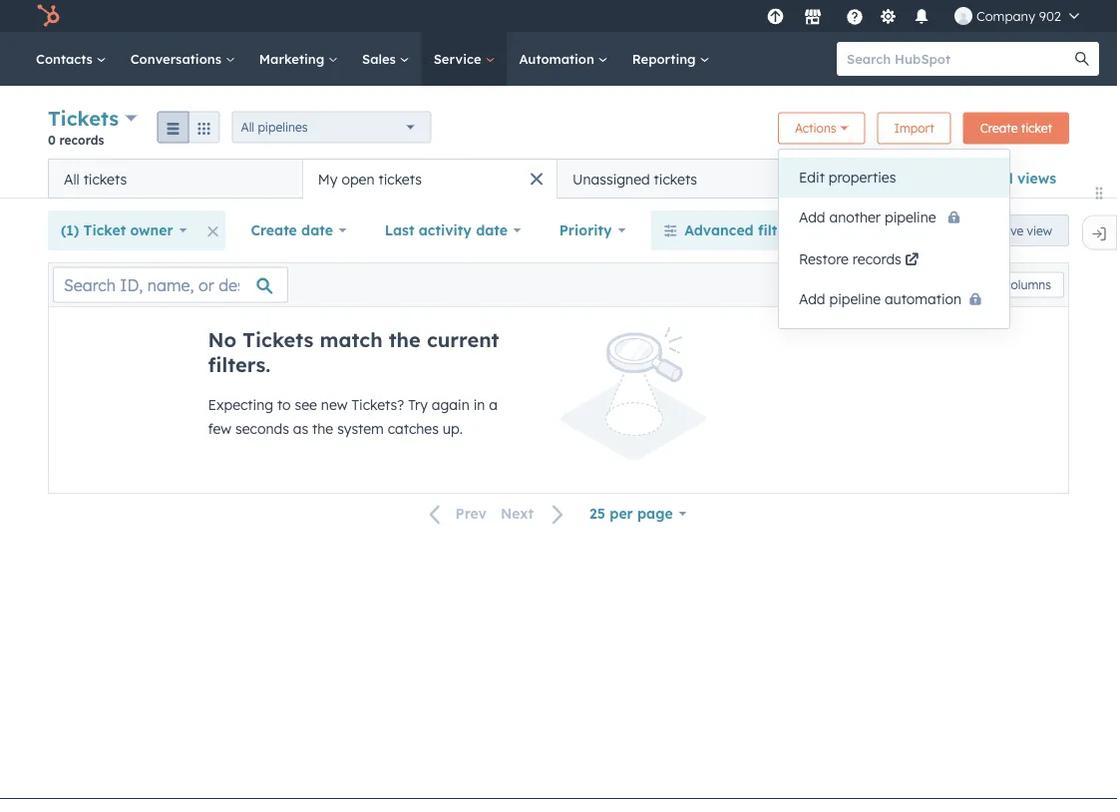 Task type: vqa. For each thing, say whether or not it's contained in the screenshot.
Create associated with Create ticket
yes



Task type: locate. For each thing, give the bounding box(es) containing it.
0 horizontal spatial view
[[887, 170, 919, 187]]

1 tickets from the left
[[83, 170, 127, 188]]

0 horizontal spatial pipeline
[[829, 290, 881, 307]]

next button
[[494, 501, 577, 527]]

1 vertical spatial pipeline
[[829, 290, 881, 307]]

tickets inside button
[[83, 170, 127, 188]]

view right save on the top
[[1027, 223, 1052, 238]]

0 vertical spatial add
[[855, 170, 882, 187]]

all views
[[995, 170, 1056, 187]]

1 vertical spatial create
[[251, 221, 297, 239]]

tickets right no
[[243, 327, 314, 352]]

(1)
[[61, 221, 79, 239]]

create date button
[[238, 210, 360, 250]]

advanced filters (2) button
[[651, 210, 834, 250]]

1 horizontal spatial tickets
[[243, 327, 314, 352]]

all pipelines button
[[232, 111, 432, 143]]

1 horizontal spatial the
[[389, 327, 421, 352]]

tickets up 0 records
[[48, 106, 119, 131]]

pagination navigation
[[418, 501, 577, 527]]

tickets down 0 records
[[83, 170, 127, 188]]

settings image
[[879, 8, 897, 26]]

records down clear all
[[853, 250, 902, 267]]

all for all tickets
[[64, 170, 80, 188]]

view inside save view "button"
[[1027, 223, 1052, 238]]

actions button
[[778, 112, 865, 144]]

help button
[[838, 0, 872, 32]]

create
[[980, 121, 1018, 136], [251, 221, 297, 239]]

1 vertical spatial records
[[853, 250, 902, 267]]

pipeline
[[885, 208, 936, 226], [829, 290, 881, 307]]

1 date from the left
[[301, 221, 333, 239]]

my open tickets
[[318, 170, 422, 188]]

notifications image
[[913, 9, 931, 27]]

0 horizontal spatial tickets
[[83, 170, 127, 188]]

1 horizontal spatial create
[[980, 121, 1018, 136]]

1 vertical spatial add
[[799, 208, 826, 226]]

pipeline down the restore records
[[829, 290, 881, 307]]

0 vertical spatial pipeline
[[885, 208, 936, 226]]

add inside popup button
[[855, 170, 882, 187]]

0 vertical spatial view
[[887, 170, 919, 187]]

all inside 'link'
[[995, 170, 1013, 187]]

try
[[408, 396, 428, 413]]

marketplaces image
[[804, 9, 822, 27]]

system
[[337, 420, 384, 437]]

contacts
[[36, 50, 96, 67]]

0 vertical spatial create
[[980, 121, 1018, 136]]

tickets
[[83, 170, 127, 188], [379, 170, 422, 188], [654, 170, 697, 188]]

view left (3/5)
[[887, 170, 919, 187]]

company 902 menu
[[761, 0, 1093, 32]]

marketplaces button
[[792, 0, 834, 32]]

tickets for unassigned tickets
[[654, 170, 697, 188]]

to
[[277, 396, 291, 413]]

0 horizontal spatial date
[[301, 221, 333, 239]]

properties
[[829, 169, 896, 186]]

conversations
[[130, 50, 225, 67]]

last
[[385, 221, 414, 239]]

1 vertical spatial tickets
[[243, 327, 314, 352]]

(2)
[[803, 221, 821, 239]]

upgrade link
[[763, 5, 788, 26]]

view for add
[[887, 170, 919, 187]]

all inside popup button
[[241, 120, 254, 135]]

see
[[295, 396, 317, 413]]

marketing
[[259, 50, 328, 67]]

the right match
[[389, 327, 421, 352]]

the
[[389, 327, 421, 352], [312, 420, 333, 437]]

clear all button
[[834, 210, 919, 250]]

add pipeline automation button
[[779, 279, 1010, 320]]

add inside button
[[799, 208, 826, 226]]

tickets right open
[[379, 170, 422, 188]]

create inside "button"
[[980, 121, 1018, 136]]

pipeline down add view (3/5) at the top of page
[[885, 208, 936, 226]]

date
[[301, 221, 333, 239], [476, 221, 508, 239]]

all inside button
[[64, 170, 80, 188]]

1 horizontal spatial tickets
[[379, 170, 422, 188]]

filters
[[758, 221, 798, 239]]

0 horizontal spatial edit
[[799, 169, 825, 186]]

add inside button
[[799, 290, 826, 307]]

0 vertical spatial edit
[[799, 169, 825, 186]]

25
[[590, 505, 605, 522]]

settings link
[[876, 5, 901, 26]]

match
[[320, 327, 383, 352]]

view inside add view (3/5) popup button
[[887, 170, 919, 187]]

1 vertical spatial the
[[312, 420, 333, 437]]

0 horizontal spatial tickets
[[48, 106, 119, 131]]

open
[[342, 170, 375, 188]]

0 horizontal spatial the
[[312, 420, 333, 437]]

records inside tickets banner
[[59, 132, 104, 147]]

edit columns
[[979, 277, 1051, 292]]

restore records
[[799, 250, 902, 267]]

reporting link
[[620, 32, 722, 86]]

hubspot image
[[36, 4, 60, 28]]

1 horizontal spatial pipeline
[[885, 208, 936, 226]]

0 vertical spatial the
[[389, 327, 421, 352]]

create date
[[251, 221, 333, 239]]

all inside button
[[888, 221, 906, 239]]

2 vertical spatial add
[[799, 290, 826, 307]]

as
[[293, 420, 308, 437]]

add for add pipeline automation
[[799, 290, 826, 307]]

unassigned tickets
[[573, 170, 697, 188]]

all
[[241, 120, 254, 135], [995, 170, 1013, 187], [64, 170, 80, 188], [888, 221, 906, 239]]

edit inside button
[[979, 277, 1001, 292]]

1 vertical spatial edit
[[979, 277, 1001, 292]]

3 tickets from the left
[[654, 170, 697, 188]]

(1) ticket owner
[[61, 221, 173, 239]]

1 horizontal spatial records
[[853, 250, 902, 267]]

ticket
[[1021, 121, 1052, 136]]

a
[[489, 396, 498, 413]]

service
[[434, 50, 485, 67]]

unassigned
[[573, 170, 650, 188]]

0 horizontal spatial create
[[251, 221, 297, 239]]

per
[[610, 505, 633, 522]]

help image
[[846, 9, 864, 27]]

0 vertical spatial records
[[59, 132, 104, 147]]

all tickets
[[64, 170, 127, 188]]

1 horizontal spatial view
[[1027, 223, 1052, 238]]

export
[[904, 277, 941, 292]]

(1) ticket owner button
[[48, 210, 200, 250]]

0
[[48, 132, 56, 147]]

priority
[[559, 221, 612, 239]]

0 horizontal spatial records
[[59, 132, 104, 147]]

edit down "actions"
[[799, 169, 825, 186]]

tickets inside "popup button"
[[48, 106, 119, 131]]

view
[[887, 170, 919, 187], [1027, 223, 1052, 238]]

records
[[59, 132, 104, 147], [853, 250, 902, 267]]

edit for edit columns
[[979, 277, 1001, 292]]

the right as
[[312, 420, 333, 437]]

edit for edit properties
[[799, 169, 825, 186]]

create inside popup button
[[251, 221, 297, 239]]

view for save
[[1027, 223, 1052, 238]]

tickets inside no tickets match the current filters.
[[243, 327, 314, 352]]

1 vertical spatial view
[[1027, 223, 1052, 238]]

0 vertical spatial tickets
[[48, 106, 119, 131]]

date down my
[[301, 221, 333, 239]]

up.
[[443, 420, 463, 437]]

all for all pipelines
[[241, 120, 254, 135]]

add
[[855, 170, 882, 187], [799, 208, 826, 226], [799, 290, 826, 307]]

2 horizontal spatial tickets
[[654, 170, 697, 188]]

1 horizontal spatial date
[[476, 221, 508, 239]]

create for create ticket
[[980, 121, 1018, 136]]

page
[[637, 505, 673, 522]]

date right activity
[[476, 221, 508, 239]]

edit left columns
[[979, 277, 1001, 292]]

another
[[829, 208, 881, 226]]

ticket
[[83, 221, 126, 239]]

records right 0
[[59, 132, 104, 147]]

1 horizontal spatial edit
[[979, 277, 1001, 292]]

tickets right unassigned
[[654, 170, 697, 188]]

create for create date
[[251, 221, 297, 239]]

group
[[157, 111, 220, 143]]

company 902 button
[[943, 0, 1091, 32]]

tickets
[[48, 106, 119, 131], [243, 327, 314, 352]]



Task type: describe. For each thing, give the bounding box(es) containing it.
prev
[[455, 505, 487, 522]]

last activity date
[[385, 221, 508, 239]]

owner
[[130, 221, 173, 239]]

upgrade image
[[767, 8, 784, 26]]

service link
[[422, 32, 507, 86]]

the inside no tickets match the current filters.
[[389, 327, 421, 352]]

pipeline inside button
[[885, 208, 936, 226]]

expecting to see new tickets? try again in a few seconds as the system catches up.
[[208, 396, 498, 437]]

add view (3/5) button
[[820, 159, 983, 199]]

add for add another pipeline
[[799, 208, 826, 226]]

25 per page
[[590, 505, 673, 522]]

hubspot link
[[24, 4, 75, 28]]

add another pipeline
[[799, 208, 940, 226]]

tickets for all tickets
[[83, 170, 127, 188]]

my
[[318, 170, 338, 188]]

Search ID, name, or description search field
[[53, 267, 288, 303]]

sales link
[[350, 32, 422, 86]]

2 tickets from the left
[[379, 170, 422, 188]]

seconds
[[235, 420, 289, 437]]

(3/5)
[[923, 170, 958, 187]]

catches
[[388, 420, 439, 437]]

columns
[[1005, 277, 1051, 292]]

in
[[473, 396, 485, 413]]

filters.
[[208, 352, 271, 377]]

pipeline inside button
[[829, 290, 881, 307]]

company 902
[[977, 7, 1061, 24]]

tickets button
[[48, 104, 137, 133]]

reporting
[[632, 50, 700, 67]]

views
[[1018, 170, 1056, 187]]

the inside "expecting to see new tickets? try again in a few seconds as the system catches up."
[[312, 420, 333, 437]]

records for 0 records
[[59, 132, 104, 147]]

add for add view (3/5)
[[855, 170, 882, 187]]

again
[[432, 396, 470, 413]]

save view
[[996, 223, 1052, 238]]

create ticket
[[980, 121, 1052, 136]]

clear
[[847, 221, 884, 239]]

no
[[208, 327, 237, 352]]

priority button
[[546, 210, 639, 250]]

add view (3/5)
[[855, 170, 958, 187]]

mateo roberts image
[[955, 7, 973, 25]]

automation
[[885, 290, 962, 307]]

prev button
[[418, 501, 494, 527]]

notifications button
[[905, 0, 939, 32]]

all for all views
[[995, 170, 1013, 187]]

automation link
[[507, 32, 620, 86]]

0 records
[[48, 132, 104, 147]]

save view button
[[961, 214, 1069, 246]]

automation
[[519, 50, 598, 67]]

search image
[[1075, 52, 1089, 66]]

search button
[[1065, 42, 1099, 76]]

all tickets button
[[48, 159, 303, 199]]

25 per page button
[[577, 494, 700, 534]]

company
[[977, 7, 1036, 24]]

last activity date button
[[372, 210, 534, 250]]

all pipelines
[[241, 120, 308, 135]]

import button
[[877, 112, 951, 144]]

902
[[1039, 7, 1061, 24]]

pipelines
[[258, 120, 308, 135]]

group inside tickets banner
[[157, 111, 220, 143]]

records for restore records
[[853, 250, 902, 267]]

edit columns button
[[966, 272, 1064, 298]]

all views link
[[983, 159, 1069, 199]]

new
[[321, 396, 348, 413]]

expecting
[[208, 396, 273, 413]]

contacts link
[[24, 32, 118, 86]]

advanced
[[685, 221, 754, 239]]

next
[[501, 505, 534, 522]]

2 date from the left
[[476, 221, 508, 239]]

edit properties
[[799, 169, 896, 186]]

save
[[996, 223, 1024, 238]]

tickets banner
[[48, 104, 1069, 159]]

Search HubSpot search field
[[837, 42, 1081, 76]]

few
[[208, 420, 231, 437]]

tickets?
[[352, 396, 404, 413]]

advanced filters (2)
[[685, 221, 821, 239]]

my open tickets button
[[303, 159, 557, 199]]

current
[[427, 327, 499, 352]]

edit properties link
[[779, 158, 1010, 198]]

create ticket button
[[963, 112, 1069, 144]]

add another pipeline button
[[779, 198, 1010, 239]]

activity
[[419, 221, 472, 239]]

actions
[[795, 121, 837, 136]]

restore records link
[[779, 239, 1010, 279]]

export button
[[891, 272, 954, 298]]



